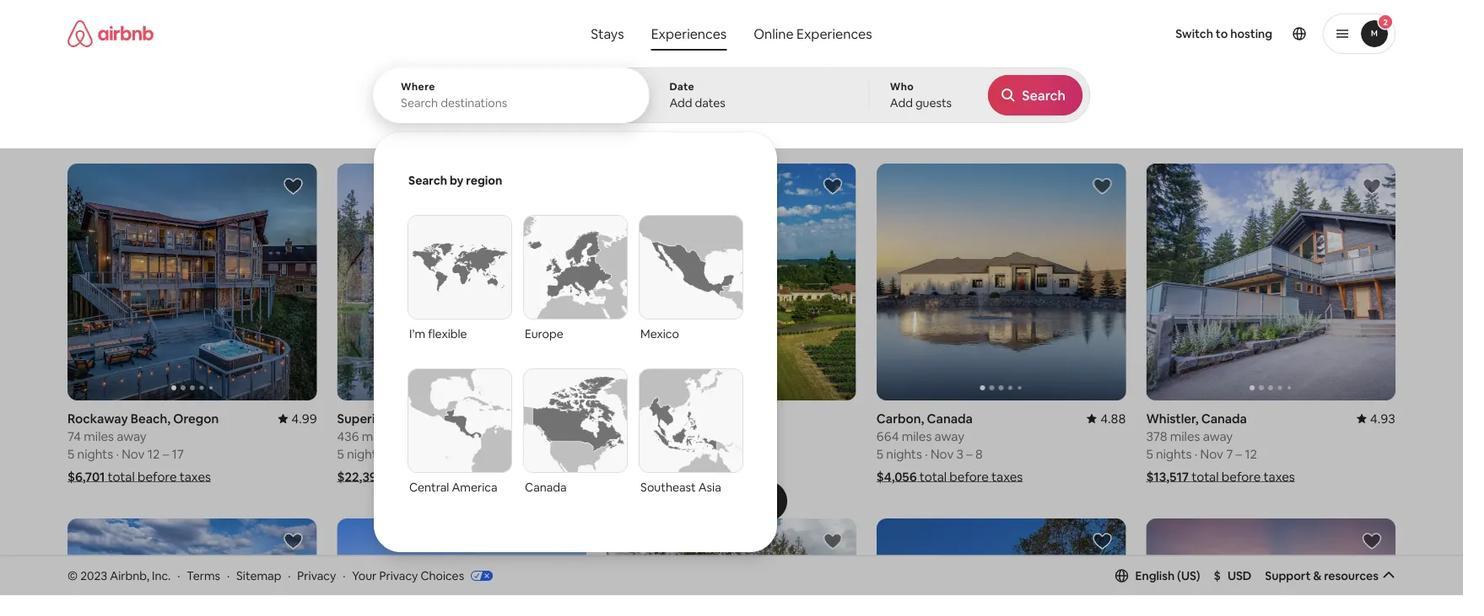 Task type: locate. For each thing, give the bounding box(es) containing it.
miles down carbon,
[[902, 428, 932, 445]]

away for 436
[[395, 428, 425, 445]]

5 inside carbon, canada 664 miles away 5 nights · nov 3 – 8 $4,056 total before taxes
[[877, 446, 884, 462]]

2 horizontal spatial canada
[[1202, 411, 1248, 427]]

5 away from the left
[[1203, 428, 1233, 445]]

canada for 378 miles away
[[1202, 411, 1248, 427]]

superior, montana 436 miles away
[[337, 411, 445, 445]]

oregon right beach,
[[173, 411, 219, 427]]

nights
[[77, 446, 113, 462], [347, 446, 383, 462], [617, 446, 653, 462], [887, 446, 923, 462], [1156, 446, 1192, 462]]

the-
[[699, 125, 719, 138]]

3 total from the left
[[654, 469, 681, 485]]

carbon,
[[877, 411, 925, 427]]

add for add dates
[[670, 95, 693, 111]]

away for 45
[[657, 428, 687, 445]]

hosting
[[1231, 26, 1273, 41]]

0 horizontal spatial add
[[670, 95, 693, 111]]

1 total from the left
[[108, 469, 135, 485]]

2 experiences from the left
[[797, 25, 873, 42]]

rooms
[[366, 125, 399, 138]]

support & resources
[[1266, 569, 1379, 584]]

5 taxes from the left
[[1264, 469, 1296, 485]]

add down who
[[890, 95, 913, 111]]

southeast asia
[[641, 480, 721, 496]]

total right $6,701
[[108, 469, 135, 485]]

nights up "$22,394"
[[347, 446, 383, 462]]

add inside date add dates
[[670, 95, 693, 111]]

before inside whistler, canada 378 miles away 5 nights · nov 7 – 12 $13,517 total before taxes
[[1222, 469, 1261, 485]]

add
[[670, 95, 693, 111], [890, 95, 913, 111]]

carbon, canada 664 miles away 5 nights · nov 3 – 8 $4,056 total before taxes
[[877, 411, 1023, 485]]

2 oregon from the left
[[660, 411, 706, 427]]

nov inside carbon, canada 664 miles away 5 nights · nov 3 – 8 $4,056 total before taxes
[[931, 446, 954, 462]]

oregon inside rockaway beach, oregon 74 miles away 5 nights · nov 12 – 17 $6,701 total before taxes
[[173, 411, 219, 427]]

dundee,
[[607, 411, 657, 427]]

canada up add to wishlist: arlington, washington image
[[525, 480, 567, 496]]

southeast
[[641, 480, 696, 496]]

0 horizontal spatial privacy
[[297, 569, 336, 584]]

nights up $12,410
[[617, 446, 653, 462]]

3 12 from the left
[[1245, 446, 1258, 462]]

profile element
[[901, 0, 1396, 68]]

taxes inside rockaway beach, oregon 74 miles away 5 nights · nov 12 – 17 $6,701 total before taxes
[[180, 469, 211, 485]]

2 nov from the left
[[391, 446, 415, 462]]

5 down 436
[[337, 446, 344, 462]]

5 down 74
[[68, 446, 74, 462]]

canada inside carbon, canada 664 miles away 5 nights · nov 3 – 8 $4,056 total before taxes
[[927, 411, 973, 427]]

1 17 from the left
[[172, 446, 184, 462]]

privacy
[[297, 569, 336, 584], [379, 569, 418, 584]]

5
[[68, 446, 74, 462], [337, 446, 344, 462], [607, 446, 614, 462], [877, 446, 884, 462], [1147, 446, 1154, 462]]

add to wishlist: rockaway beach, oregon image
[[283, 176, 304, 197]]

privacy right your
[[379, 569, 418, 584]]

1 away from the left
[[117, 428, 147, 445]]

·
[[116, 446, 119, 462], [925, 446, 928, 462], [1195, 446, 1198, 462], [177, 569, 180, 584], [227, 569, 230, 584], [288, 569, 291, 584], [343, 569, 346, 584]]

5 nights down 436
[[337, 446, 383, 462]]

2 horizontal spatial 12
[[1245, 446, 1258, 462]]

miles down the whistler,
[[1171, 428, 1201, 445]]

away up 3
[[935, 428, 965, 445]]

12 inside rockaway beach, oregon 74 miles away 5 nights · nov 12 – 17 $6,701 total before taxes
[[147, 446, 160, 462]]

1 nov from the left
[[122, 446, 145, 462]]

miles
[[84, 428, 114, 445], [362, 428, 392, 445], [624, 428, 654, 445], [902, 428, 932, 445], [1171, 428, 1201, 445]]

Where field
[[401, 95, 622, 111]]

rockaway beach, oregon 74 miles away 5 nights · nov 12 – 17 $6,701 total before taxes
[[68, 411, 219, 485]]

2023
[[80, 569, 107, 584]]

1 horizontal spatial 17
[[442, 446, 454, 462]]

search
[[409, 173, 447, 188]]

before down 3
[[950, 469, 989, 485]]

add to wishlist: geyserville, california image
[[1093, 532, 1113, 552]]

to
[[1216, 26, 1228, 41]]

1 horizontal spatial 2
[[1384, 16, 1388, 27]]

group
[[68, 84, 1107, 150], [68, 164, 317, 401], [337, 164, 587, 401], [607, 164, 857, 401], [877, 164, 1126, 401], [1147, 164, 1396, 401], [68, 519, 317, 597], [337, 519, 587, 597], [607, 519, 857, 597], [877, 519, 1126, 597], [1147, 519, 1396, 597]]

4.99 out of 5 average rating image
[[278, 411, 317, 427]]

oregon inside dundee, oregon 45 miles away
[[660, 411, 706, 427]]

5 down 378
[[1147, 446, 1154, 462]]

2 miles from the left
[[362, 428, 392, 445]]

away down beach,
[[117, 428, 147, 445]]

whistler,
[[1147, 411, 1199, 427]]

miles for 436
[[362, 428, 392, 445]]

before down the nov 12 – 17
[[417, 469, 456, 485]]

5 down 664
[[877, 446, 884, 462]]

add inside the who add guests
[[890, 95, 913, 111]]

12
[[147, 446, 160, 462], [417, 446, 430, 462], [1245, 446, 1258, 462]]

nights up $13,517
[[1156, 446, 1192, 462]]

add to wishlist: sonora, california image
[[1362, 532, 1383, 552]]

central america
[[409, 480, 498, 496]]

2 7 from the left
[[1227, 446, 1234, 462]]

3 away from the left
[[657, 428, 687, 445]]

5 nights from the left
[[1156, 446, 1192, 462]]

4 nights from the left
[[887, 446, 923, 462]]

1 horizontal spatial privacy
[[379, 569, 418, 584]]

away right 378
[[1203, 428, 1233, 445]]

1 horizontal spatial canada
[[927, 411, 973, 427]]

oregon up nov 2 – 7
[[660, 411, 706, 427]]

4 taxes from the left
[[992, 469, 1023, 485]]

4 away from the left
[[935, 428, 965, 445]]

4 – from the left
[[967, 446, 973, 462]]

7 inside whistler, canada 378 miles away 5 nights · nov 7 – 12 $13,517 total before taxes
[[1227, 446, 1234, 462]]

5 down 45
[[607, 446, 614, 462]]

away for 664
[[935, 428, 965, 445]]

0 horizontal spatial 17
[[172, 446, 184, 462]]

away
[[117, 428, 147, 445], [395, 428, 425, 445], [657, 428, 687, 445], [935, 428, 965, 445], [1203, 428, 1233, 445]]

2 privacy from the left
[[379, 569, 418, 584]]

canada for 664 miles away
[[927, 411, 973, 427]]

None search field
[[373, 0, 1091, 553]]

away up nov 2 – 7
[[657, 428, 687, 445]]

english (us)
[[1136, 569, 1201, 584]]

total right $13,517
[[1192, 469, 1219, 485]]

4 nov from the left
[[931, 446, 954, 462]]

4 5 from the left
[[877, 446, 884, 462]]

oregon
[[173, 411, 219, 427], [660, 411, 706, 427]]

7
[[706, 446, 713, 462], [1227, 446, 1234, 462]]

· down the whistler,
[[1195, 446, 1198, 462]]

away inside carbon, canada 664 miles away 5 nights · nov 3 – 8 $4,056 total before taxes
[[935, 428, 965, 445]]

$
[[1214, 569, 1221, 584]]

3 nov from the left
[[661, 446, 684, 462]]

0 horizontal spatial oregon
[[173, 411, 219, 427]]

· right terms
[[227, 569, 230, 584]]

miles for 664
[[902, 428, 932, 445]]

who
[[890, 80, 914, 93]]

total inside rockaway beach, oregon 74 miles away 5 nights · nov 12 – 17 $6,701 total before taxes
[[108, 469, 135, 485]]

1 horizontal spatial oregon
[[660, 411, 706, 427]]

canada right the whistler,
[[1202, 411, 1248, 427]]

miles inside rockaway beach, oregon 74 miles away 5 nights · nov 12 – 17 $6,701 total before taxes
[[84, 428, 114, 445]]

total down the nov 12 – 17
[[387, 469, 414, 485]]

experiences tab panel
[[373, 68, 1091, 553]]

4 total from the left
[[920, 469, 947, 485]]

away inside dundee, oregon 45 miles away
[[657, 428, 687, 445]]

experiences button
[[638, 17, 741, 51]]

5 miles from the left
[[1171, 428, 1201, 445]]

before up show
[[683, 469, 723, 485]]

5 nights up $12,410
[[607, 446, 653, 462]]

display total before taxes switch
[[1351, 107, 1382, 127]]

· right "inc."
[[177, 569, 180, 584]]

whistler, canada 378 miles away 5 nights · nov 7 – 12 $13,517 total before taxes
[[1147, 411, 1296, 485]]

1 horizontal spatial experiences
[[797, 25, 873, 42]]

canada inside whistler, canada 378 miles away 5 nights · nov 7 – 12 $13,517 total before taxes
[[1202, 411, 1248, 427]]

views
[[626, 125, 653, 138]]

before down beach,
[[138, 469, 177, 485]]

0 vertical spatial 2
[[1384, 16, 1388, 27]]

experiences up "date"
[[651, 25, 727, 42]]

2 12 from the left
[[417, 446, 430, 462]]

miles down the dundee,
[[624, 428, 654, 445]]

5 inside whistler, canada 378 miles away 5 nights · nov 7 – 12 $13,517 total before taxes
[[1147, 446, 1154, 462]]

nights up $6,701
[[77, 446, 113, 462]]

2 away from the left
[[395, 428, 425, 445]]

0 horizontal spatial experiences
[[651, 25, 727, 42]]

4 miles from the left
[[902, 428, 932, 445]]

homes
[[787, 125, 819, 138]]

436
[[337, 428, 359, 445]]

canada up 3
[[927, 411, 973, 427]]

1 5 nights from the left
[[337, 446, 383, 462]]

1 add from the left
[[670, 95, 693, 111]]

away down montana
[[395, 428, 425, 445]]

4 before from the left
[[950, 469, 989, 485]]

2 17 from the left
[[442, 446, 454, 462]]

total down nov 2 – 7
[[654, 469, 681, 485]]

2 – from the left
[[432, 446, 439, 462]]

5.0
[[569, 411, 587, 427]]

1 miles from the left
[[84, 428, 114, 445]]

1 experiences from the left
[[651, 25, 727, 42]]

©
[[68, 569, 78, 584]]

5 5 from the left
[[1147, 446, 1154, 462]]

5 inside rockaway beach, oregon 74 miles away 5 nights · nov 12 – 17 $6,701 total before taxes
[[68, 446, 74, 462]]

away inside rockaway beach, oregon 74 miles away 5 nights · nov 12 – 17 $6,701 total before taxes
[[117, 428, 147, 445]]

nov inside rockaway beach, oregon 74 miles away 5 nights · nov 12 – 17 $6,701 total before taxes
[[122, 446, 145, 462]]

airbnb,
[[110, 569, 149, 584]]

12 inside whistler, canada 378 miles away 5 nights · nov 7 – 12 $13,517 total before taxes
[[1245, 446, 1258, 462]]

0 horizontal spatial 7
[[706, 446, 713, 462]]

1 before from the left
[[138, 469, 177, 485]]

· left 3
[[925, 446, 928, 462]]

–
[[163, 446, 169, 462], [432, 446, 439, 462], [697, 446, 703, 462], [967, 446, 973, 462], [1236, 446, 1243, 462]]

1 horizontal spatial 5 nights
[[607, 446, 653, 462]]

1 12 from the left
[[147, 446, 160, 462]]

0 horizontal spatial canada
[[525, 480, 567, 496]]

before right $13,517
[[1222, 469, 1261, 485]]

1 vertical spatial 2
[[687, 446, 694, 462]]

0 horizontal spatial 5 nights
[[337, 446, 383, 462]]

online experiences link
[[741, 17, 886, 51]]

miles down the superior,
[[362, 428, 392, 445]]

resources
[[1325, 569, 1379, 584]]

1 horizontal spatial add
[[890, 95, 913, 111]]

miles inside whistler, canada 378 miles away 5 nights · nov 7 – 12 $13,517 total before taxes
[[1171, 428, 1201, 445]]

privacy inside your privacy choices link
[[379, 569, 418, 584]]

2 5 nights from the left
[[607, 446, 653, 462]]

experiences
[[651, 25, 727, 42], [797, 25, 873, 42]]

2 before from the left
[[417, 469, 456, 485]]

1 taxes from the left
[[180, 469, 211, 485]]

1 5 from the left
[[68, 446, 74, 462]]

$12,410
[[607, 469, 651, 485]]

· left privacy link
[[288, 569, 291, 584]]

before
[[138, 469, 177, 485], [417, 469, 456, 485], [683, 469, 723, 485], [950, 469, 989, 485], [1222, 469, 1261, 485]]

2 total from the left
[[387, 469, 414, 485]]

1 oregon from the left
[[173, 411, 219, 427]]

add down "date"
[[670, 95, 693, 111]]

total right $4,056
[[920, 469, 947, 485]]

miles inside carbon, canada 664 miles away 5 nights · nov 3 – 8 $4,056 total before taxes
[[902, 428, 932, 445]]

online experiences
[[754, 25, 873, 42]]

4.99
[[292, 411, 317, 427]]

4.88
[[1101, 411, 1126, 427]]

2
[[1384, 16, 1388, 27], [687, 446, 694, 462]]

switch
[[1176, 26, 1214, 41]]

away inside superior, montana 436 miles away
[[395, 428, 425, 445]]

5 before from the left
[[1222, 469, 1261, 485]]

nights up $4,056
[[887, 446, 923, 462]]

3 miles from the left
[[624, 428, 654, 445]]

17
[[172, 446, 184, 462], [442, 446, 454, 462]]

5 total from the left
[[1192, 469, 1219, 485]]

1 – from the left
[[163, 446, 169, 462]]

5 nov from the left
[[1201, 446, 1224, 462]]

nov 12 – 17
[[391, 446, 454, 462]]

nov
[[122, 446, 145, 462], [391, 446, 415, 462], [661, 446, 684, 462], [931, 446, 954, 462], [1201, 446, 1224, 462]]

date add dates
[[670, 80, 726, 111]]

miles inside dundee, oregon 45 miles away
[[624, 428, 654, 445]]

montana
[[393, 411, 445, 427]]

· down rockaway
[[116, 446, 119, 462]]

1 nights from the left
[[77, 446, 113, 462]]

privacy down add to wishlist: park city, utah image
[[297, 569, 336, 584]]

superior,
[[337, 411, 390, 427]]

miles down rockaway
[[84, 428, 114, 445]]

experiences right 'online'
[[797, 25, 873, 42]]

group containing amazing views
[[68, 84, 1107, 150]]

1 horizontal spatial 12
[[417, 446, 430, 462]]

2 add from the left
[[890, 95, 913, 111]]

who add guests
[[890, 80, 952, 111]]

0 horizontal spatial 12
[[147, 446, 160, 462]]

away inside whistler, canada 378 miles away 5 nights · nov 7 – 12 $13,517 total before taxes
[[1203, 428, 1233, 445]]

miles inside superior, montana 436 miles away
[[362, 428, 392, 445]]

5 – from the left
[[1236, 446, 1243, 462]]

1 horizontal spatial 7
[[1227, 446, 1234, 462]]



Task type: describe. For each thing, give the bounding box(es) containing it.
– inside whistler, canada 378 miles away 5 nights · nov 7 – 12 $13,517 total before taxes
[[1236, 446, 1243, 462]]

· inside carbon, canada 664 miles away 5 nights · nov 3 – 8 $4,056 total before taxes
[[925, 446, 928, 462]]

nights inside rockaway beach, oregon 74 miles away 5 nights · nov 12 – 17 $6,701 total before taxes
[[77, 446, 113, 462]]

4.88 out of 5 average rating image
[[1087, 411, 1126, 427]]

2 nights from the left
[[347, 446, 383, 462]]

english
[[1136, 569, 1175, 584]]

europe
[[525, 327, 564, 342]]

add to wishlist: whistler, canada image
[[1362, 176, 1383, 197]]

$22,394
[[337, 469, 384, 485]]

usd
[[1228, 569, 1252, 584]]

5 nights for 45 miles away
[[607, 446, 653, 462]]

3 nights from the left
[[617, 446, 653, 462]]

what can we help you find? tab list
[[578, 17, 741, 51]]

inc.
[[152, 569, 171, 584]]

amazing views
[[581, 125, 653, 138]]

flexible
[[428, 327, 467, 342]]

tiny homes
[[765, 125, 819, 138]]

add to wishlist: dundee, oregon image
[[823, 176, 843, 197]]

$ usd
[[1214, 569, 1252, 584]]

none search field containing stays
[[373, 0, 1091, 553]]

tiny
[[765, 125, 785, 138]]

switch to hosting link
[[1166, 16, 1283, 51]]

0 horizontal spatial 2
[[687, 446, 694, 462]]

before inside carbon, canada 664 miles away 5 nights · nov 3 – 8 $4,056 total before taxes
[[950, 469, 989, 485]]

your
[[352, 569, 377, 584]]

dates
[[695, 95, 726, 111]]

canada inside experiences tab panel
[[525, 480, 567, 496]]

378
[[1147, 428, 1168, 445]]

terms link
[[187, 569, 220, 584]]

terms · sitemap · privacy ·
[[187, 569, 346, 584]]

show map
[[693, 494, 751, 510]]

map
[[726, 494, 751, 510]]

© 2023 airbnb, inc. ·
[[68, 569, 180, 584]]

show map button
[[676, 482, 788, 522]]

miles for 45
[[624, 428, 654, 445]]

off-the-grid
[[680, 125, 738, 138]]

central
[[409, 480, 449, 496]]

add to wishlist: carbon, canada image
[[1093, 176, 1113, 197]]

4.93 out of 5 average rating image
[[1357, 411, 1396, 427]]

2 taxes from the left
[[459, 469, 491, 485]]

$4,056
[[877, 469, 917, 485]]

(us)
[[1178, 569, 1201, 584]]

grid
[[719, 125, 738, 138]]

664
[[877, 428, 899, 445]]

choices
[[421, 569, 464, 584]]

region
[[466, 173, 503, 188]]

cabins
[[440, 125, 473, 138]]

4.93
[[1371, 411, 1396, 427]]

stays button
[[578, 17, 638, 51]]

17 inside rockaway beach, oregon 74 miles away 5 nights · nov 12 – 17 $6,701 total before taxes
[[172, 446, 184, 462]]

search by region
[[409, 173, 503, 188]]

add for add guests
[[890, 95, 913, 111]]

3 before from the left
[[683, 469, 723, 485]]

3 taxes from the left
[[725, 469, 757, 485]]

5 nights for 436 miles away
[[337, 446, 383, 462]]

i'm
[[409, 327, 426, 342]]

3 5 from the left
[[607, 446, 614, 462]]

nov inside whistler, canada 378 miles away 5 nights · nov 7 – 12 $13,517 total before taxes
[[1201, 446, 1224, 462]]

rockaway
[[68, 411, 128, 427]]

8
[[976, 446, 983, 462]]

nights inside carbon, canada 664 miles away 5 nights · nov 3 – 8 $4,056 total before taxes
[[887, 446, 923, 462]]

2 5 from the left
[[337, 446, 344, 462]]

$22,394 total before taxes
[[337, 469, 491, 485]]

74
[[68, 428, 81, 445]]

sitemap
[[236, 569, 281, 584]]

1 7 from the left
[[706, 446, 713, 462]]

5.0 out of 5 average rating image
[[555, 411, 587, 427]]

privacy link
[[297, 569, 336, 584]]

1 privacy from the left
[[297, 569, 336, 584]]

asia
[[699, 480, 721, 496]]

· inside whistler, canada 378 miles away 5 nights · nov 7 – 12 $13,517 total before taxes
[[1195, 446, 1198, 462]]

date
[[670, 80, 695, 93]]

2 button
[[1324, 14, 1396, 54]]

america
[[452, 480, 498, 496]]

&
[[1314, 569, 1322, 584]]

45
[[607, 428, 621, 445]]

before inside rockaway beach, oregon 74 miles away 5 nights · nov 12 – 17 $6,701 total before taxes
[[138, 469, 177, 485]]

experiences inside 'button'
[[651, 25, 727, 42]]

$12,410 total before taxes
[[607, 469, 757, 485]]

switch to hosting
[[1176, 26, 1273, 41]]

away for 378
[[1203, 428, 1233, 445]]

· inside rockaway beach, oregon 74 miles away 5 nights · nov 12 – 17 $6,701 total before taxes
[[116, 446, 119, 462]]

amazing
[[581, 125, 624, 138]]

dundee, oregon 45 miles away
[[607, 411, 706, 445]]

taxes inside carbon, canada 664 miles away 5 nights · nov 3 – 8 $4,056 total before taxes
[[992, 469, 1023, 485]]

mansions
[[509, 125, 553, 138]]

mexico
[[641, 327, 679, 342]]

guests
[[916, 95, 952, 111]]

terms
[[187, 569, 220, 584]]

– inside carbon, canada 664 miles away 5 nights · nov 3 – 8 $4,056 total before taxes
[[967, 446, 973, 462]]

i'm flexible
[[409, 327, 467, 342]]

sitemap link
[[236, 569, 281, 584]]

where
[[401, 80, 435, 93]]

– inside rockaway beach, oregon 74 miles away 5 nights · nov 12 – 17 $6,701 total before taxes
[[163, 446, 169, 462]]

miles for 378
[[1171, 428, 1201, 445]]

english (us) button
[[1116, 569, 1201, 584]]

· left your
[[343, 569, 346, 584]]

total inside carbon, canada 664 miles away 5 nights · nov 3 – 8 $4,056 total before taxes
[[920, 469, 947, 485]]

2 inside dropdown button
[[1384, 16, 1388, 27]]

beach,
[[131, 411, 171, 427]]

add to wishlist: arlington, washington image
[[553, 532, 573, 552]]

off-
[[680, 125, 699, 138]]

stays
[[591, 25, 624, 42]]

3 – from the left
[[697, 446, 703, 462]]

add to wishlist: park city, utah image
[[283, 532, 304, 552]]

online
[[754, 25, 794, 42]]

add to wishlist: cornelius, oregon image
[[823, 532, 843, 552]]

nov 2 – 7
[[661, 446, 713, 462]]

taxes inside whistler, canada 378 miles away 5 nights · nov 7 – 12 $13,517 total before taxes
[[1264, 469, 1296, 485]]

total inside whistler, canada 378 miles away 5 nights · nov 7 – 12 $13,517 total before taxes
[[1192, 469, 1219, 485]]

support
[[1266, 569, 1311, 584]]

your privacy choices
[[352, 569, 464, 584]]

3
[[957, 446, 964, 462]]

$13,517
[[1147, 469, 1190, 485]]

nights inside whistler, canada 378 miles away 5 nights · nov 7 – 12 $13,517 total before taxes
[[1156, 446, 1192, 462]]

$6,701
[[68, 469, 105, 485]]



Task type: vqa. For each thing, say whether or not it's contained in the screenshot.


